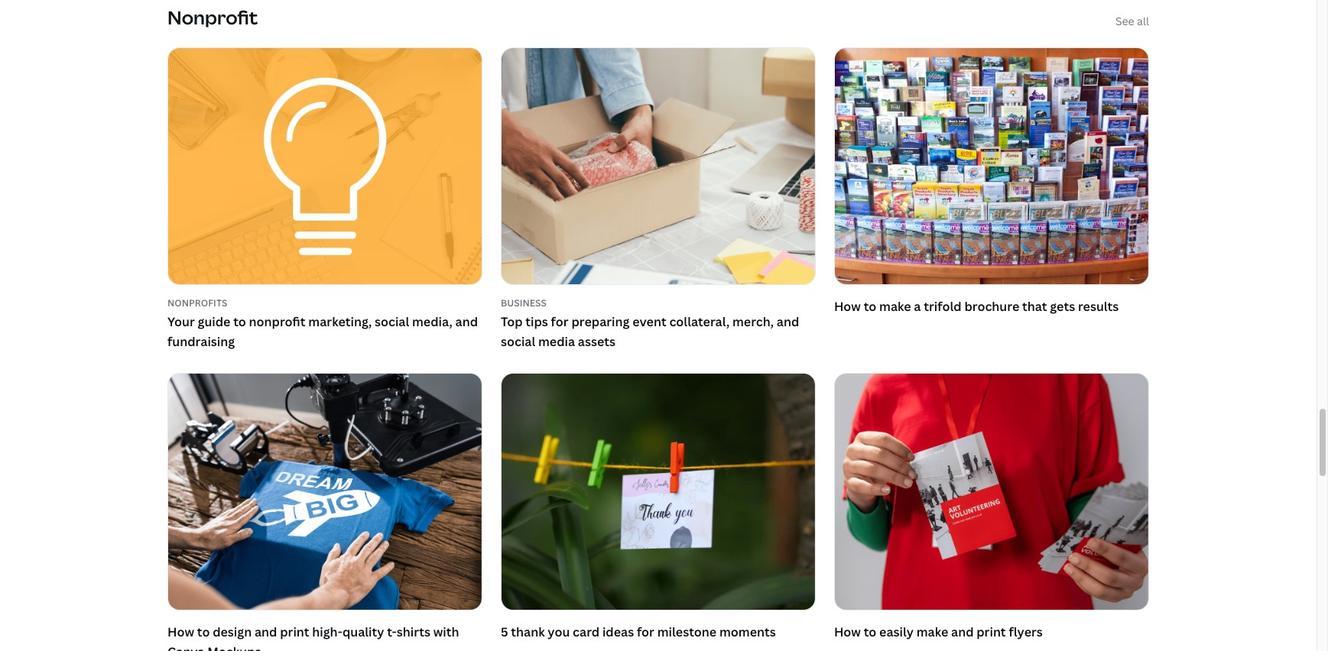 Task type: vqa. For each thing, say whether or not it's contained in the screenshot.
'Case studies' LINK
no



Task type: locate. For each thing, give the bounding box(es) containing it.
milestone
[[658, 624, 717, 641]]

t-
[[387, 624, 397, 641]]

1 vertical spatial make
[[917, 624, 949, 641]]

social down "top"
[[501, 333, 536, 350]]

nonprofits link
[[168, 297, 483, 310]]

how inside how to design and print high-quality t-shirts with canva mockups
[[168, 624, 194, 641]]

and right merch,
[[777, 314, 800, 330]]

1 horizontal spatial make
[[917, 624, 949, 641]]

brochure
[[965, 299, 1020, 315]]

how for how to make a trifold brochure that gets results
[[834, 299, 861, 315]]

how to make a trifold brochure that gets results link
[[834, 48, 1150, 321]]

2 print from the left
[[977, 624, 1006, 641]]

how up the canva
[[168, 624, 194, 641]]

all
[[1138, 14, 1150, 29]]

and
[[456, 314, 478, 330], [777, 314, 800, 330], [255, 624, 277, 641], [952, 624, 974, 641]]

thank
[[511, 624, 545, 641]]

pexels thới nam cao 10806198 image
[[502, 374, 815, 611]]

how inside 'link'
[[834, 624, 861, 641]]

how to design and print high-quality t-shirts with canva mockups link
[[168, 373, 483, 652]]

shirts
[[397, 624, 431, 641]]

business
[[501, 297, 547, 310]]

guide
[[198, 314, 231, 330]]

a
[[914, 299, 921, 315]]

and right the design
[[255, 624, 277, 641]]

for up media
[[551, 314, 569, 330]]

results
[[1078, 299, 1119, 315]]

to left a on the top right of the page
[[864, 299, 877, 315]]

0 vertical spatial make
[[880, 299, 912, 315]]

print inside how to design and print high-quality t-shirts with canva mockups
[[280, 624, 309, 641]]

to inside 'link'
[[864, 624, 877, 641]]

how to easily make and print flyers
[[834, 624, 1043, 641]]

business link
[[501, 297, 816, 310]]

to inside how to design and print high-quality t-shirts with canva mockups
[[197, 624, 210, 641]]

to
[[864, 299, 877, 315], [233, 314, 246, 330], [197, 624, 210, 641], [864, 624, 877, 641]]

for right ideas
[[637, 624, 655, 641]]

nonprofits your guide to nonprofit marketing, social media, and fundraising
[[168, 297, 478, 350]]

see
[[1116, 14, 1135, 29]]

social
[[375, 314, 409, 330], [501, 333, 536, 350]]

and left flyers
[[952, 624, 974, 641]]

1 horizontal spatial social
[[501, 333, 536, 350]]

ideas
[[603, 624, 634, 641]]

print left flyers
[[977, 624, 1006, 641]]

to left easily
[[864, 624, 877, 641]]

that
[[1023, 299, 1048, 315]]

and right media,
[[456, 314, 478, 330]]

1 horizontal spatial print
[[977, 624, 1006, 641]]

1 vertical spatial for
[[637, 624, 655, 641]]

tips
[[526, 314, 548, 330]]

make right easily
[[917, 624, 949, 641]]

media
[[538, 333, 575, 350]]

for
[[551, 314, 569, 330], [637, 624, 655, 641]]

how for how to easily make and print flyers
[[834, 624, 861, 641]]

card
[[573, 624, 600, 641]]

how for how to design and print high-quality t-shirts with canva mockups
[[168, 624, 194, 641]]

5 thank you card ideas for milestone moments link
[[501, 373, 816, 646]]

marketing,
[[309, 314, 372, 330]]

to inside nonprofits your guide to nonprofit marketing, social media, and fundraising
[[233, 314, 246, 330]]

merch,
[[733, 314, 774, 330]]

flyers
[[1009, 624, 1043, 641]]

top tips for preparing event collateral, merch, and social media assets link
[[501, 313, 816, 352]]

make left a on the top right of the page
[[880, 299, 912, 315]]

you
[[548, 624, 570, 641]]

with
[[434, 624, 459, 641]]

to for how to easily make and print flyers
[[864, 624, 877, 641]]

0 vertical spatial for
[[551, 314, 569, 330]]

1 vertical spatial social
[[501, 333, 536, 350]]

see all
[[1116, 14, 1150, 29]]

social left media,
[[375, 314, 409, 330]]

nonprofit
[[168, 5, 258, 30]]

to right the guide
[[233, 314, 246, 330]]

preparing
[[572, 314, 630, 330]]

make inside 'link'
[[917, 624, 949, 641]]

print
[[280, 624, 309, 641], [977, 624, 1006, 641]]

0 horizontal spatial social
[[375, 314, 409, 330]]

how
[[834, 299, 861, 315], [168, 624, 194, 641], [834, 624, 861, 641]]

1 print from the left
[[280, 624, 309, 641]]

easily
[[880, 624, 914, 641]]

to up the canva
[[197, 624, 210, 641]]

0 vertical spatial social
[[375, 314, 409, 330]]

0 horizontal spatial for
[[551, 314, 569, 330]]

0 horizontal spatial print
[[280, 624, 309, 641]]

social inside business top tips for preparing event collateral, merch, and social media assets
[[501, 333, 536, 350]]

make
[[880, 299, 912, 315], [917, 624, 949, 641]]

how left a on the top right of the page
[[834, 299, 861, 315]]

1 horizontal spatial for
[[637, 624, 655, 641]]

how left easily
[[834, 624, 861, 641]]

media,
[[412, 314, 453, 330]]

business top tips for preparing event collateral, merch, and social media assets
[[501, 297, 800, 350]]

and inside how to design and print high-quality t-shirts with canva mockups
[[255, 624, 277, 641]]

your
[[168, 314, 195, 330]]

print left high- on the bottom
[[280, 624, 309, 641]]

your guide to nonprofit marketing, social media, and fundraising link
[[168, 313, 483, 352]]

gets
[[1050, 299, 1076, 315]]



Task type: describe. For each thing, give the bounding box(es) containing it.
fundraising
[[168, 333, 235, 350]]

how to easily make and print flyers link
[[834, 373, 1150, 646]]

for inside business top tips for preparing event collateral, merch, and social media assets
[[551, 314, 569, 330]]

nonprofits
[[168, 297, 228, 310]]

0 horizontal spatial make
[[880, 299, 912, 315]]

high-
[[312, 624, 343, 641]]

trifold
[[924, 299, 962, 315]]

and inside business top tips for preparing event collateral, merch, and social media assets
[[777, 314, 800, 330]]

and inside how to easily make and print flyers 'link'
[[952, 624, 974, 641]]

canva
[[168, 644, 205, 652]]

event
[[633, 314, 667, 330]]

quality
[[343, 624, 384, 641]]

nonprofit
[[249, 314, 306, 330]]

how to make a trifold brochure that gets results
[[834, 299, 1119, 315]]

design
[[213, 624, 252, 641]]

and inside nonprofits your guide to nonprofit marketing, social media, and fundraising
[[456, 314, 478, 330]]

how to design and print high-quality t-shirts with canva mockups
[[168, 624, 459, 652]]

moments
[[720, 624, 776, 641]]

see all link
[[1116, 13, 1150, 29]]

top
[[501, 314, 523, 330]]

5
[[501, 624, 508, 641]]

mockups
[[207, 644, 261, 652]]

to for how to design and print high-quality t-shirts with canva mockups
[[197, 624, 210, 641]]

collateral,
[[670, 314, 730, 330]]

5 thank you card ideas for milestone moments
[[501, 624, 776, 641]]

social inside nonprofits your guide to nonprofit marketing, social media, and fundraising
[[375, 314, 409, 330]]

to for how to make a trifold brochure that gets results
[[864, 299, 877, 315]]

print inside 'link'
[[977, 624, 1006, 641]]

untitleddesign14 image
[[502, 49, 815, 285]]

assets
[[578, 333, 616, 350]]



